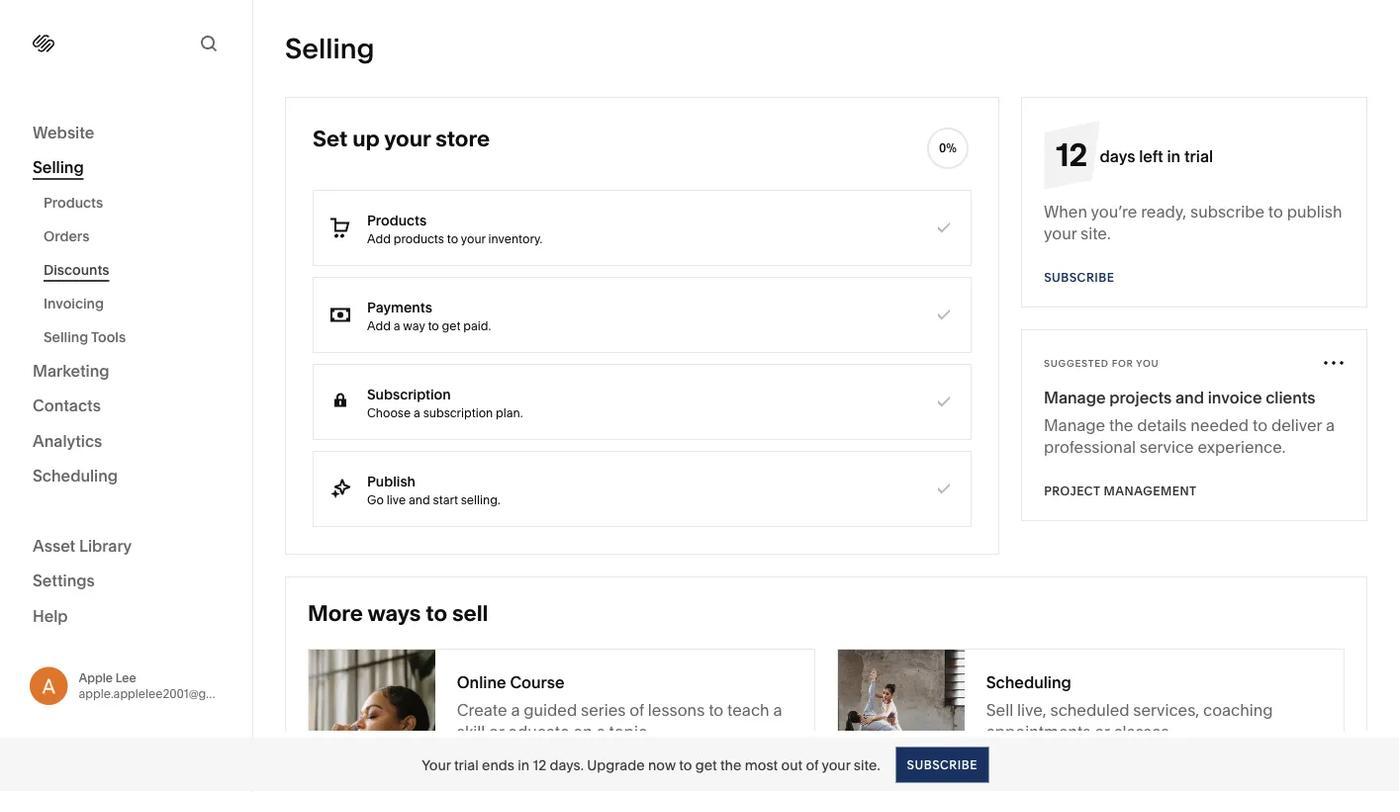 Task type: describe. For each thing, give the bounding box(es) containing it.
apple lee apple.applelee2001@gmail.com
[[79, 671, 257, 701]]

to inside payments add a way to get paid.
[[428, 319, 439, 333]]

analytics
[[33, 431, 102, 451]]

days left in trial
[[1100, 146, 1213, 166]]

set
[[313, 125, 348, 152]]

0 horizontal spatial subscribe button
[[896, 748, 988, 783]]

out
[[781, 757, 803, 774]]

deliver
[[1271, 416, 1322, 435]]

services,
[[1133, 701, 1199, 720]]

scheduling sell live, scheduled services, coaching appointments or classes
[[986, 673, 1273, 742]]

to inside when you're ready, subscribe to publish your site.
[[1268, 202, 1283, 221]]

create
[[457, 701, 507, 720]]

classes
[[1114, 722, 1169, 742]]

asset library
[[33, 536, 132, 556]]

payments
[[367, 299, 432, 316]]

products
[[394, 232, 444, 246]]

inventory.
[[488, 232, 543, 246]]

store
[[436, 125, 490, 152]]

asset
[[33, 536, 75, 556]]

add for products
[[367, 232, 391, 246]]

lessons
[[648, 701, 705, 720]]

way
[[403, 319, 425, 333]]

management
[[1104, 484, 1197, 499]]

orders link
[[44, 220, 231, 253]]

publish go live and start selling.
[[367, 473, 500, 507]]

to right the 'now' on the bottom of page
[[679, 757, 692, 774]]

0 horizontal spatial 12
[[533, 757, 546, 774]]

analytics link
[[33, 430, 220, 454]]

subscription
[[423, 406, 493, 420]]

discounts link
[[44, 253, 231, 287]]

live,
[[1017, 701, 1047, 720]]

site. inside when you're ready, subscribe to publish your site.
[[1081, 224, 1111, 243]]

publish
[[1287, 202, 1342, 221]]

lee
[[116, 671, 136, 685]]

2 manage from the top
[[1044, 416, 1105, 435]]

online
[[457, 673, 506, 692]]

1 vertical spatial trial
[[454, 757, 479, 774]]

you
[[1136, 358, 1159, 370]]

your inside products add products to your inventory.
[[461, 232, 486, 246]]

selling inside the selling link
[[33, 158, 84, 177]]

teach
[[727, 701, 769, 720]]

series
[[581, 701, 626, 720]]

most
[[745, 757, 778, 774]]

apple
[[79, 671, 113, 685]]

0 horizontal spatial the
[[720, 757, 742, 774]]

when you're ready, subscribe to publish your site.
[[1044, 202, 1342, 243]]

more ways to sell
[[308, 600, 488, 627]]

discounts
[[44, 262, 109, 279]]

scheduling for scheduling
[[33, 467, 118, 486]]

project
[[1044, 484, 1100, 499]]

selling tools link
[[44, 321, 231, 354]]

start
[[433, 493, 458, 507]]

contacts
[[33, 396, 101, 416]]

payments add a way to get paid.
[[367, 299, 491, 333]]

scheduling for scheduling sell live, scheduled services, coaching appointments or classes
[[986, 673, 1072, 692]]

skill
[[457, 722, 485, 742]]

apple.applelee2001@gmail.com
[[79, 687, 257, 701]]

projects
[[1110, 388, 1172, 407]]

subscription
[[367, 386, 451, 403]]

library
[[79, 536, 132, 556]]

subscription choose a subscription plan.
[[367, 386, 523, 420]]

suggested for you
[[1044, 358, 1159, 370]]

selling tools
[[44, 329, 126, 346]]

up
[[352, 125, 380, 152]]

you're
[[1091, 202, 1137, 221]]

your trial ends in 12 days. upgrade now to get the most out of your site.
[[422, 757, 880, 774]]

invoicing
[[44, 295, 104, 312]]

or inside scheduling sell live, scheduled services, coaching appointments or classes
[[1095, 722, 1110, 742]]

invoice
[[1208, 388, 1262, 407]]

1 horizontal spatial subscribe
[[1044, 271, 1114, 285]]

0 vertical spatial subscribe button
[[1044, 260, 1114, 296]]

ready,
[[1141, 202, 1187, 221]]

live
[[387, 493, 406, 507]]

website link
[[33, 122, 220, 145]]

manage projects and invoice clients manage the details needed to deliver a professional service experience.
[[1044, 388, 1335, 457]]

experience.
[[1198, 437, 1286, 457]]

marketing
[[33, 361, 109, 380]]



Task type: locate. For each thing, give the bounding box(es) containing it.
1 vertical spatial subscribe
[[907, 758, 978, 772]]

sell
[[452, 600, 488, 627]]

products for products add products to your inventory.
[[367, 212, 427, 229]]

1 add from the top
[[367, 232, 391, 246]]

products inside products add products to your inventory.
[[367, 212, 427, 229]]

or right 'skill'
[[489, 722, 504, 742]]

subscribe button
[[1044, 260, 1114, 296], [896, 748, 988, 783]]

invoicing link
[[44, 287, 231, 321]]

products add products to your inventory.
[[367, 212, 543, 246]]

0 vertical spatial trial
[[1184, 146, 1213, 166]]

help link
[[33, 606, 68, 627]]

and right live
[[409, 493, 430, 507]]

get inside payments add a way to get paid.
[[442, 319, 460, 333]]

1 horizontal spatial scheduling
[[986, 673, 1072, 692]]

0 vertical spatial and
[[1176, 388, 1204, 407]]

subscribe button down sell
[[896, 748, 988, 783]]

appointments
[[986, 722, 1091, 742]]

1 horizontal spatial products
[[367, 212, 427, 229]]

ways
[[368, 600, 421, 627]]

site. right out
[[854, 757, 880, 774]]

your inside when you're ready, subscribe to publish your site.
[[1044, 224, 1077, 243]]

manage up professional at the bottom
[[1044, 416, 1105, 435]]

products
[[44, 194, 103, 211], [367, 212, 427, 229]]

for
[[1112, 358, 1134, 370]]

subscribe button down 'when'
[[1044, 260, 1114, 296]]

selling
[[285, 32, 374, 65], [33, 158, 84, 177], [44, 329, 88, 346]]

1 horizontal spatial the
[[1109, 416, 1133, 435]]

0 vertical spatial manage
[[1044, 388, 1106, 407]]

a inside payments add a way to get paid.
[[394, 319, 400, 333]]

on
[[573, 722, 593, 742]]

1 vertical spatial selling
[[33, 158, 84, 177]]

0 vertical spatial get
[[442, 319, 460, 333]]

0 vertical spatial the
[[1109, 416, 1133, 435]]

service
[[1140, 437, 1194, 457]]

or
[[489, 722, 504, 742], [1095, 722, 1110, 742]]

details
[[1137, 416, 1187, 435]]

0 vertical spatial add
[[367, 232, 391, 246]]

trial
[[1184, 146, 1213, 166], [454, 757, 479, 774]]

the inside manage projects and invoice clients manage the details needed to deliver a professional service experience.
[[1109, 416, 1133, 435]]

add inside payments add a way to get paid.
[[367, 319, 391, 333]]

1 or from the left
[[489, 722, 504, 742]]

in
[[1167, 146, 1181, 166], [518, 757, 530, 774]]

online course create a guided series of lessons to teach a skill or educate on a topic
[[457, 673, 782, 742]]

scheduled
[[1050, 701, 1130, 720]]

1 vertical spatial products
[[367, 212, 427, 229]]

0 horizontal spatial scheduling
[[33, 467, 118, 486]]

to left sell at the bottom of page
[[426, 600, 447, 627]]

a inside manage projects and invoice clients manage the details needed to deliver a professional service experience.
[[1326, 416, 1335, 435]]

0 vertical spatial selling
[[285, 32, 374, 65]]

1 vertical spatial add
[[367, 319, 391, 333]]

1 horizontal spatial in
[[1167, 146, 1181, 166]]

0 horizontal spatial of
[[630, 701, 644, 720]]

1 vertical spatial 12
[[533, 757, 546, 774]]

suggested
[[1044, 358, 1109, 370]]

ends
[[482, 757, 515, 774]]

1 vertical spatial scheduling
[[986, 673, 1072, 692]]

1 horizontal spatial of
[[806, 757, 819, 774]]

your
[[422, 757, 451, 774]]

1 horizontal spatial and
[[1176, 388, 1204, 407]]

marketing link
[[33, 360, 220, 383]]

clients
[[1266, 388, 1316, 407]]

scheduling inside scheduling sell live, scheduled services, coaching appointments or classes
[[986, 673, 1072, 692]]

to inside manage projects and invoice clients manage the details needed to deliver a professional service experience.
[[1253, 416, 1268, 435]]

scheduling up live,
[[986, 673, 1072, 692]]

12 left days.
[[533, 757, 546, 774]]

0 horizontal spatial site.
[[854, 757, 880, 774]]

the
[[1109, 416, 1133, 435], [720, 757, 742, 774]]

to right the way
[[428, 319, 439, 333]]

coaching
[[1203, 701, 1273, 720]]

1 vertical spatial in
[[518, 757, 530, 774]]

left
[[1139, 146, 1163, 166]]

topic
[[609, 722, 647, 742]]

course
[[510, 673, 565, 692]]

0 vertical spatial 12
[[1056, 135, 1088, 174]]

products up orders
[[44, 194, 103, 211]]

a inside subscription choose a subscription plan.
[[414, 406, 420, 420]]

scheduling link
[[33, 466, 220, 489]]

get left paid.
[[442, 319, 460, 333]]

needed
[[1191, 416, 1249, 435]]

1 vertical spatial of
[[806, 757, 819, 774]]

get right the 'now' on the bottom of page
[[695, 757, 717, 774]]

0 horizontal spatial get
[[442, 319, 460, 333]]

contacts link
[[33, 395, 220, 419]]

now
[[648, 757, 676, 774]]

products link
[[44, 186, 231, 220]]

1 horizontal spatial or
[[1095, 722, 1110, 742]]

1 horizontal spatial 12
[[1056, 135, 1088, 174]]

or down scheduled
[[1095, 722, 1110, 742]]

tools
[[91, 329, 126, 346]]

a right teach
[[773, 701, 782, 720]]

to right products
[[447, 232, 458, 246]]

to inside products add products to your inventory.
[[447, 232, 458, 246]]

in right ends
[[518, 757, 530, 774]]

add left products
[[367, 232, 391, 246]]

choose
[[367, 406, 411, 420]]

1 horizontal spatial trial
[[1184, 146, 1213, 166]]

of up the topic
[[630, 701, 644, 720]]

trial right left
[[1184, 146, 1213, 166]]

to
[[1268, 202, 1283, 221], [447, 232, 458, 246], [428, 319, 439, 333], [1253, 416, 1268, 435], [426, 600, 447, 627], [709, 701, 724, 720], [679, 757, 692, 774]]

the down projects
[[1109, 416, 1133, 435]]

1 vertical spatial get
[[695, 757, 717, 774]]

your right out
[[822, 757, 850, 774]]

in right left
[[1167, 146, 1181, 166]]

add for payments
[[367, 319, 391, 333]]

0 vertical spatial scheduling
[[33, 467, 118, 486]]

12
[[1056, 135, 1088, 174], [533, 757, 546, 774]]

a up educate
[[511, 701, 520, 720]]

scheduling inside scheduling link
[[33, 467, 118, 486]]

0 vertical spatial subscribe
[[1044, 271, 1114, 285]]

the left the most
[[720, 757, 742, 774]]

upgrade
[[587, 757, 645, 774]]

your left inventory.
[[461, 232, 486, 246]]

days.
[[550, 757, 584, 774]]

1 manage from the top
[[1044, 388, 1106, 407]]

1 vertical spatial the
[[720, 757, 742, 774]]

1 horizontal spatial subscribe button
[[1044, 260, 1114, 296]]

0 horizontal spatial or
[[489, 722, 504, 742]]

selling up set
[[285, 32, 374, 65]]

settings link
[[33, 570, 220, 594]]

to left teach
[[709, 701, 724, 720]]

website
[[33, 123, 94, 142]]

site. down you're
[[1081, 224, 1111, 243]]

1 vertical spatial manage
[[1044, 416, 1105, 435]]

publish
[[367, 473, 416, 490]]

site.
[[1081, 224, 1111, 243], [854, 757, 880, 774]]

1 horizontal spatial site.
[[1081, 224, 1111, 243]]

0 horizontal spatial trial
[[454, 757, 479, 774]]

your right 'up'
[[384, 125, 431, 152]]

asset library link
[[33, 535, 220, 559]]

go
[[367, 493, 384, 507]]

of inside online course create a guided series of lessons to teach a skill or educate on a topic
[[630, 701, 644, 720]]

a left the way
[[394, 319, 400, 333]]

to up the experience.
[[1253, 416, 1268, 435]]

add inside products add products to your inventory.
[[367, 232, 391, 246]]

selling up the marketing
[[44, 329, 88, 346]]

get
[[442, 319, 460, 333], [695, 757, 717, 774]]

settings
[[33, 571, 95, 591]]

subscribe
[[1190, 202, 1265, 221]]

manage down suggested
[[1044, 388, 1106, 407]]

or inside online course create a guided series of lessons to teach a skill or educate on a topic
[[489, 722, 504, 742]]

products inside the 'products' link
[[44, 194, 103, 211]]

scheduling down the analytics
[[33, 467, 118, 486]]

1 vertical spatial and
[[409, 493, 430, 507]]

plan.
[[496, 406, 523, 420]]

project management button
[[1044, 474, 1197, 510]]

0 vertical spatial in
[[1167, 146, 1181, 166]]

to inside online course create a guided series of lessons to teach a skill or educate on a topic
[[709, 701, 724, 720]]

1 vertical spatial site.
[[854, 757, 880, 774]]

0 horizontal spatial products
[[44, 194, 103, 211]]

sell
[[986, 701, 1013, 720]]

0 vertical spatial of
[[630, 701, 644, 720]]

1 vertical spatial subscribe button
[[896, 748, 988, 783]]

paid.
[[463, 319, 491, 333]]

1 horizontal spatial get
[[695, 757, 717, 774]]

days
[[1100, 146, 1135, 166]]

a right deliver
[[1326, 416, 1335, 435]]

selling down website
[[33, 158, 84, 177]]

trial right your on the left bottom
[[454, 757, 479, 774]]

0 horizontal spatial in
[[518, 757, 530, 774]]

0 vertical spatial products
[[44, 194, 103, 211]]

selling inside the selling tools link
[[44, 329, 88, 346]]

a down subscription
[[414, 406, 420, 420]]

and
[[1176, 388, 1204, 407], [409, 493, 430, 507]]

and up details
[[1176, 388, 1204, 407]]

add
[[367, 232, 391, 246], [367, 319, 391, 333]]

professional
[[1044, 437, 1136, 457]]

12 left days
[[1056, 135, 1088, 174]]

to left publish
[[1268, 202, 1283, 221]]

orders
[[44, 228, 89, 245]]

add down payments
[[367, 319, 391, 333]]

a right on at the bottom left of the page
[[596, 722, 605, 742]]

and inside manage projects and invoice clients manage the details needed to deliver a professional service experience.
[[1176, 388, 1204, 407]]

when
[[1044, 202, 1087, 221]]

your
[[384, 125, 431, 152], [1044, 224, 1077, 243], [461, 232, 486, 246], [822, 757, 850, 774]]

2 add from the top
[[367, 319, 391, 333]]

and inside publish go live and start selling.
[[409, 493, 430, 507]]

0 horizontal spatial subscribe
[[907, 758, 978, 772]]

guided
[[524, 701, 577, 720]]

help
[[33, 607, 68, 626]]

your down 'when'
[[1044, 224, 1077, 243]]

educate
[[508, 722, 570, 742]]

2 or from the left
[[1095, 722, 1110, 742]]

0 horizontal spatial and
[[409, 493, 430, 507]]

of right out
[[806, 757, 819, 774]]

2 vertical spatial selling
[[44, 329, 88, 346]]

0 vertical spatial site.
[[1081, 224, 1111, 243]]

products up products
[[367, 212, 427, 229]]

set up your store
[[313, 125, 490, 152]]

0%
[[939, 141, 957, 155]]

of
[[630, 701, 644, 720], [806, 757, 819, 774]]

manage
[[1044, 388, 1106, 407], [1044, 416, 1105, 435]]

products for products
[[44, 194, 103, 211]]



Task type: vqa. For each thing, say whether or not it's contained in the screenshot.


